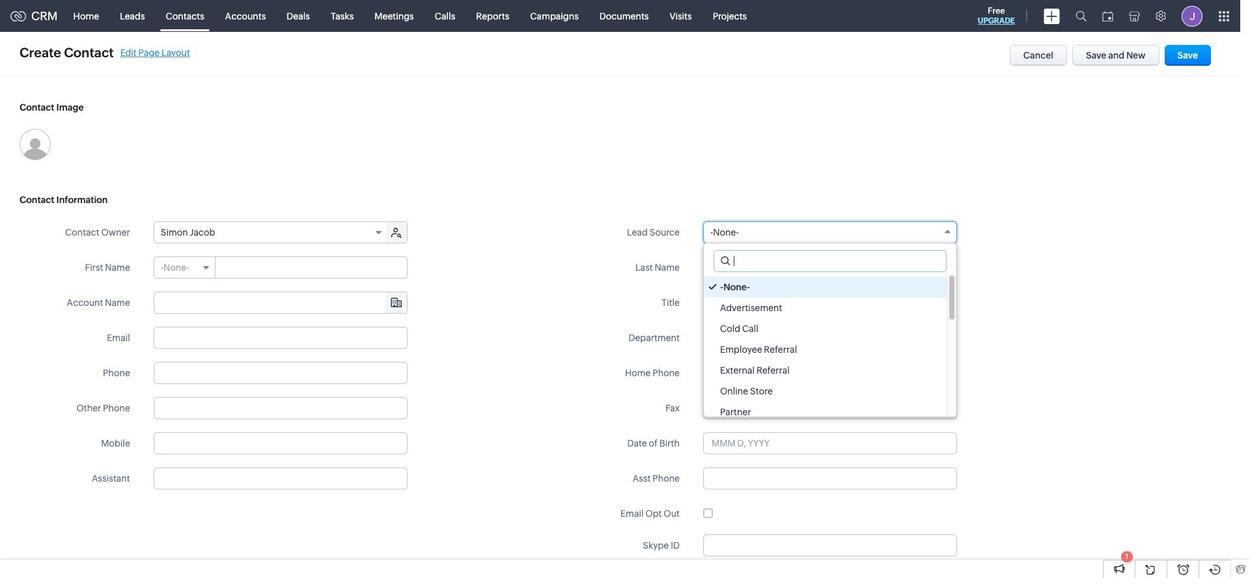 Task type: locate. For each thing, give the bounding box(es) containing it.
7 option from the top
[[704, 402, 947, 423]]

list box
[[704, 274, 957, 423]]

profile image
[[1182, 6, 1203, 26]]

2 option from the top
[[704, 298, 947, 319]]

None text field
[[154, 292, 407, 313], [154, 327, 408, 349], [704, 327, 958, 349], [154, 397, 408, 420], [154, 292, 407, 313], [154, 327, 408, 349], [704, 327, 958, 349], [154, 397, 408, 420]]

None field
[[704, 221, 958, 244], [154, 222, 387, 243], [154, 257, 215, 278], [154, 292, 407, 313], [704, 221, 958, 244], [154, 222, 387, 243], [154, 257, 215, 278], [154, 292, 407, 313]]

option
[[704, 277, 947, 298], [704, 298, 947, 319], [704, 319, 947, 339], [704, 339, 947, 360], [704, 360, 947, 381], [704, 381, 947, 402], [704, 402, 947, 423]]

3 option from the top
[[704, 319, 947, 339]]

profile element
[[1175, 0, 1211, 32]]

4 option from the top
[[704, 339, 947, 360]]

create menu element
[[1036, 0, 1068, 32]]

None text field
[[715, 251, 947, 272], [704, 257, 958, 279], [216, 257, 407, 278], [704, 292, 958, 314], [154, 362, 408, 384], [704, 362, 958, 384], [704, 397, 958, 420], [154, 433, 408, 455], [154, 468, 408, 490], [704, 468, 958, 490], [704, 535, 958, 557], [715, 251, 947, 272], [704, 257, 958, 279], [216, 257, 407, 278], [704, 292, 958, 314], [154, 362, 408, 384], [704, 362, 958, 384], [704, 397, 958, 420], [154, 433, 408, 455], [154, 468, 408, 490], [704, 468, 958, 490], [704, 535, 958, 557]]

MMM D, YYYY text field
[[704, 433, 958, 455]]

5 option from the top
[[704, 360, 947, 381]]

search element
[[1068, 0, 1095, 32]]

6 option from the top
[[704, 381, 947, 402]]



Task type: describe. For each thing, give the bounding box(es) containing it.
calendar image
[[1103, 11, 1114, 21]]

logo image
[[10, 11, 26, 21]]

1 option from the top
[[704, 277, 947, 298]]

create menu image
[[1044, 8, 1061, 24]]

image image
[[20, 129, 51, 160]]

search image
[[1076, 10, 1087, 21]]



